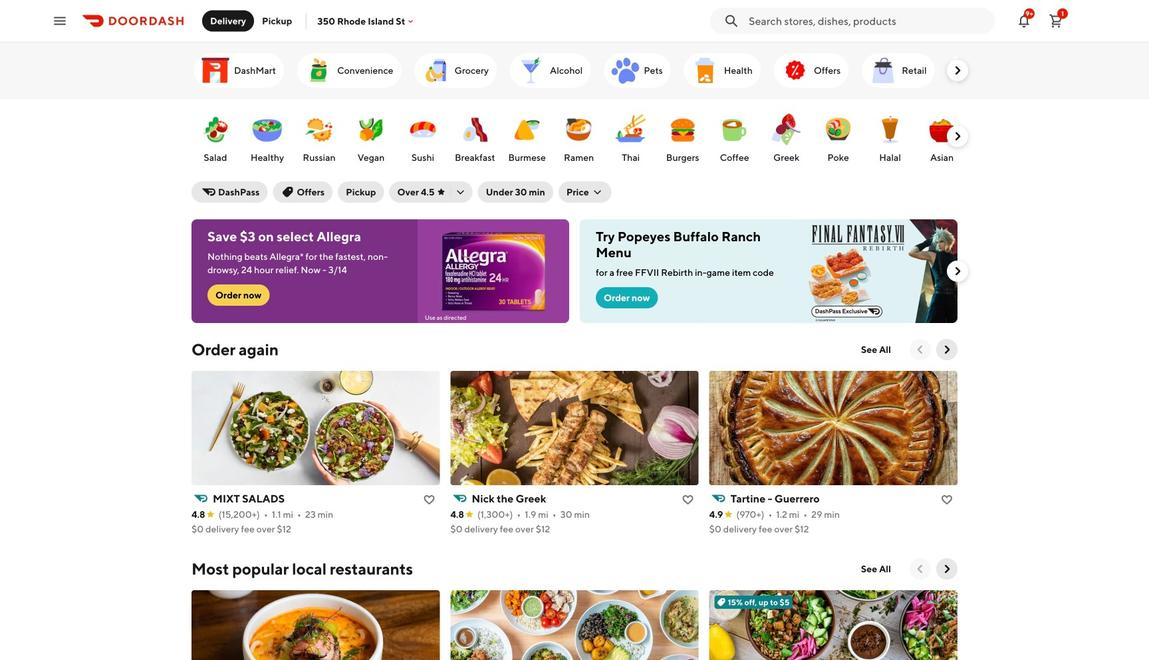 Task type: describe. For each thing, give the bounding box(es) containing it.
next button of carousel image for previous button of carousel icon
[[941, 563, 954, 576]]

retail image
[[868, 55, 899, 86]]

flowers image
[[954, 55, 986, 86]]

1 next button of carousel image from the top
[[951, 64, 964, 77]]

notification bell image
[[1016, 13, 1032, 29]]

pets image
[[609, 55, 641, 86]]

0 items, open order cart image
[[1048, 13, 1064, 29]]

next button of carousel image for previous button of carousel image
[[941, 343, 954, 357]]

convenience image
[[303, 55, 335, 86]]



Task type: vqa. For each thing, say whether or not it's contained in the screenshot.
sauces for your home button
no



Task type: locate. For each thing, give the bounding box(es) containing it.
next button of carousel image
[[951, 265, 964, 278], [941, 343, 954, 357], [941, 563, 954, 576]]

grocery image
[[420, 55, 452, 86]]

Store search: begin typing to search for stores available on DoorDash text field
[[749, 14, 987, 28]]

offers image
[[779, 55, 811, 86]]

previous button of carousel image
[[914, 563, 927, 576]]

open menu image
[[52, 13, 68, 29]]

previous button of carousel image
[[914, 343, 927, 357]]

health image
[[690, 55, 721, 86]]

2 next button of carousel image from the top
[[951, 130, 964, 143]]

alcohol image
[[516, 55, 547, 86]]

1 vertical spatial next button of carousel image
[[951, 130, 964, 143]]

0 vertical spatial next button of carousel image
[[951, 64, 964, 77]]

0 vertical spatial next button of carousel image
[[951, 265, 964, 278]]

next button of carousel image
[[951, 64, 964, 77], [951, 130, 964, 143]]

1 vertical spatial next button of carousel image
[[941, 343, 954, 357]]

dashmart image
[[200, 55, 231, 86]]

2 vertical spatial next button of carousel image
[[941, 563, 954, 576]]



